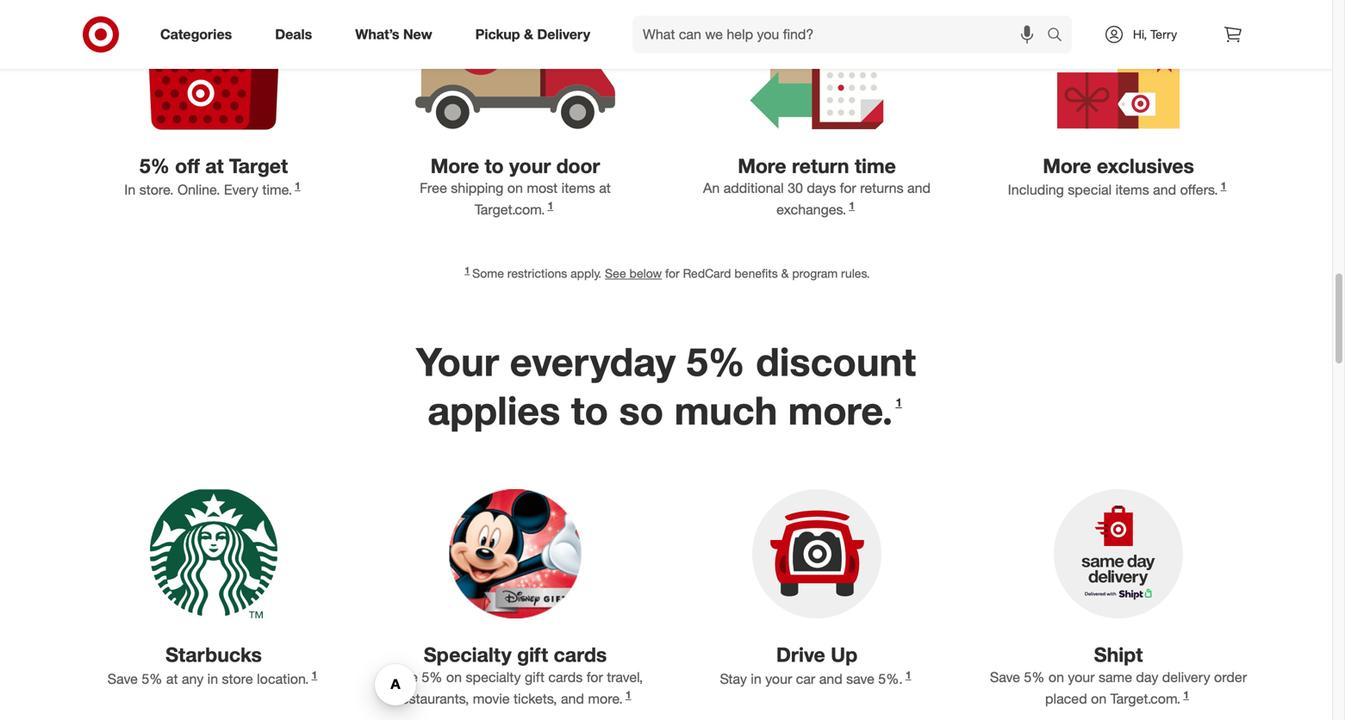 Task type: vqa. For each thing, say whether or not it's contained in the screenshot.
1 inside the 5% off at Target In store. Online. Every time. 1
yes



Task type: locate. For each thing, give the bounding box(es) containing it.
cards inside save 5% on specialty gift cards for travel, restaurants, movie tickets, and more.
[[548, 669, 583, 686]]

for for 1 some restrictions apply. see below for redcard benefits & program rules.
[[665, 266, 680, 281]]

1 horizontal spatial in
[[751, 671, 761, 687]]

drive up stay in your car and save 5%. 1
[[720, 643, 911, 687]]

more. down the discount on the right
[[788, 386, 893, 434]]

for
[[840, 180, 856, 196], [665, 266, 680, 281], [587, 669, 603, 686]]

items inside more exclusives including special items and offers. 1
[[1115, 181, 1149, 198]]

& right benefits
[[781, 266, 789, 281]]

specialty
[[466, 669, 521, 686]]

1 horizontal spatial to
[[571, 386, 608, 434]]

and down the exclusives
[[1153, 181, 1176, 198]]

1 inside 1 some restrictions apply. see below for redcard benefits & program rules.
[[465, 265, 470, 276]]

1 horizontal spatial &
[[781, 266, 789, 281]]

gift icon image
[[1057, 0, 1180, 129]]

items for shipping
[[561, 180, 595, 196]]

1 inside the drive up stay in your car and save 5%. 1
[[905, 669, 911, 682]]

redcard
[[683, 266, 731, 281]]

save inside save 5% on specialty gift cards for travel, restaurants, movie tickets, and more.
[[388, 669, 418, 686]]

1 vertical spatial to
[[571, 386, 608, 434]]

0 horizontal spatial at
[[166, 671, 178, 687]]

to down everyday
[[571, 386, 608, 434]]

some
[[472, 266, 504, 281]]

1 right exchanges.
[[849, 199, 855, 212]]

return
[[792, 154, 849, 178]]

at
[[205, 154, 224, 178], [599, 180, 611, 196], [166, 671, 178, 687]]

1 vertical spatial more.
[[588, 690, 623, 707]]

1 vertical spatial target.com.
[[1110, 690, 1181, 707]]

1 down most
[[548, 199, 553, 212]]

at inside starbucks save 5% at any in store location. 1
[[166, 671, 178, 687]]

5% up restaurants,
[[422, 669, 442, 686]]

5% left any
[[142, 671, 162, 687]]

and inside save 5% on specialty gift cards for travel, restaurants, movie tickets, and more.
[[561, 690, 584, 707]]

1 right offers.
[[1221, 179, 1226, 192]]

new
[[403, 26, 432, 43]]

to inside your everyday 5% discount applies to so much more. 1
[[571, 386, 608, 434]]

1 vertical spatial at
[[599, 180, 611, 196]]

1 horizontal spatial at
[[205, 154, 224, 178]]

restrictions
[[507, 266, 567, 281]]

exclusives
[[1097, 154, 1194, 178]]

an
[[703, 180, 720, 196]]

1 right location.
[[311, 669, 317, 682]]

0 vertical spatial target.com.
[[475, 201, 545, 218]]

0 horizontal spatial target.com.
[[475, 201, 545, 218]]

& right pickup at the top left of the page
[[524, 26, 533, 43]]

target.com.
[[475, 201, 545, 218], [1110, 690, 1181, 707]]

starbucks save 5% at any in store location. 1
[[108, 643, 317, 687]]

at right off
[[205, 154, 224, 178]]

1
[[295, 179, 300, 192], [1221, 179, 1226, 192], [548, 199, 553, 212], [849, 199, 855, 212], [465, 265, 470, 276], [896, 396, 902, 409], [311, 669, 317, 682], [905, 669, 911, 682], [625, 688, 631, 701], [1183, 688, 1189, 701]]

including
[[1008, 181, 1064, 198]]

1 horizontal spatial save
[[388, 669, 418, 686]]

cards up travel,
[[554, 643, 607, 667]]

2 more from the left
[[738, 154, 786, 178]]

0 vertical spatial at
[[205, 154, 224, 178]]

gift up "tickets,"
[[525, 669, 545, 686]]

on for more to your door
[[507, 180, 523, 196]]

and
[[907, 180, 931, 196], [1153, 181, 1176, 198], [819, 671, 842, 687], [561, 690, 584, 707]]

1 horizontal spatial more.
[[788, 386, 893, 434]]

1 horizontal spatial your
[[765, 671, 792, 687]]

specialty gift cards
[[424, 643, 607, 667]]

2 vertical spatial for
[[587, 669, 603, 686]]

1 vertical spatial &
[[781, 266, 789, 281]]

for inside 1 some restrictions apply. see below for redcard benefits & program rules.
[[665, 266, 680, 281]]

2 horizontal spatial for
[[840, 180, 856, 196]]

at down door
[[599, 180, 611, 196]]

0 vertical spatial &
[[524, 26, 533, 43]]

2 horizontal spatial at
[[599, 180, 611, 196]]

cards
[[554, 643, 607, 667], [548, 669, 583, 686]]

items down the exclusives
[[1115, 181, 1149, 198]]

and right car
[[819, 671, 842, 687]]

on inside save 5% on specialty gift cards for travel, restaurants, movie tickets, and more.
[[446, 669, 462, 686]]

0 horizontal spatial items
[[561, 180, 595, 196]]

for right below
[[665, 266, 680, 281]]

on inside free shipping on most items at target.com.
[[507, 180, 523, 196]]

more up special
[[1043, 154, 1091, 178]]

save for shipt
[[990, 669, 1020, 686]]

your up most
[[509, 154, 551, 178]]

specialty
[[424, 643, 512, 667]]

0 horizontal spatial for
[[587, 669, 603, 686]]

on down the more to your door
[[507, 180, 523, 196]]

more inside more exclusives including special items and offers. 1
[[1043, 154, 1091, 178]]

5% inside your everyday 5% discount applies to so much more. 1
[[686, 338, 745, 385]]

deals link
[[260, 16, 334, 53]]

1 horizontal spatial target.com.
[[1110, 690, 1181, 707]]

5% up much
[[686, 338, 745, 385]]

what's
[[355, 26, 399, 43]]

exchanges.
[[776, 201, 846, 218]]

1 horizontal spatial for
[[665, 266, 680, 281]]

on up placed at the right bottom
[[1049, 669, 1064, 686]]

cards up "tickets,"
[[548, 669, 583, 686]]

1 vertical spatial gift
[[525, 669, 545, 686]]

in
[[207, 671, 218, 687], [751, 671, 761, 687]]

save inside save 5% on your same day delivery order placed on target.com.
[[990, 669, 1020, 686]]

at left any
[[166, 671, 178, 687]]

delivery
[[537, 26, 590, 43]]

1 horizontal spatial items
[[1115, 181, 1149, 198]]

your left car
[[765, 671, 792, 687]]

special
[[1068, 181, 1112, 198]]

terry
[[1150, 27, 1177, 42]]

5%
[[140, 154, 170, 178], [686, 338, 745, 385], [422, 669, 442, 686], [1024, 669, 1045, 686], [142, 671, 162, 687]]

more.
[[788, 386, 893, 434], [588, 690, 623, 707]]

your up placed at the right bottom
[[1068, 669, 1095, 686]]

on down specialty
[[446, 669, 462, 686]]

and right "tickets,"
[[561, 690, 584, 707]]

same
[[1099, 669, 1132, 686]]

in right any
[[207, 671, 218, 687]]

1 more from the left
[[431, 154, 479, 178]]

in right stay
[[751, 671, 761, 687]]

categories link
[[146, 16, 254, 53]]

items inside free shipping on most items at target.com.
[[561, 180, 595, 196]]

more
[[431, 154, 479, 178], [738, 154, 786, 178], [1043, 154, 1091, 178]]

gift inside save 5% on specialty gift cards for travel, restaurants, movie tickets, and more.
[[525, 669, 545, 686]]

on
[[507, 180, 523, 196], [446, 669, 462, 686], [1049, 669, 1064, 686], [1091, 690, 1107, 707]]

target.com. down "day"
[[1110, 690, 1181, 707]]

travel,
[[607, 669, 643, 686]]

gift
[[517, 643, 548, 667], [525, 669, 545, 686]]

1 horizontal spatial more
[[738, 154, 786, 178]]

deals
[[275, 26, 312, 43]]

and right returns
[[907, 180, 931, 196]]

save 5% on your same day delivery order placed on target.com.
[[990, 669, 1247, 707]]

hi,
[[1133, 27, 1147, 42]]

additional
[[724, 180, 784, 196]]

0 horizontal spatial more.
[[588, 690, 623, 707]]

5% left same
[[1024, 669, 1045, 686]]

below
[[629, 266, 662, 281]]

5% up store.
[[140, 154, 170, 178]]

stay
[[720, 671, 747, 687]]

What can we help you find? suggestions appear below search field
[[632, 16, 1051, 53]]

pickup & delivery link
[[461, 16, 612, 53]]

hi, terry
[[1133, 27, 1177, 42]]

1 right 5%. at the right bottom of the page
[[905, 669, 911, 682]]

2 horizontal spatial more
[[1043, 154, 1091, 178]]

0 vertical spatial more.
[[788, 386, 893, 434]]

save for specialty gift cards
[[388, 669, 418, 686]]

order
[[1214, 669, 1247, 686]]

more to your door
[[431, 154, 600, 178]]

gift up save 5% on specialty gift cards for travel, restaurants, movie tickets, and more.
[[517, 643, 548, 667]]

more. inside your everyday 5% discount applies to so much more. 1
[[788, 386, 893, 434]]

placed
[[1045, 690, 1087, 707]]

target.com. inside free shipping on most items at target.com.
[[475, 201, 545, 218]]

more up additional
[[738, 154, 786, 178]]

0 horizontal spatial &
[[524, 26, 533, 43]]

2 vertical spatial at
[[166, 671, 178, 687]]

2 in from the left
[[751, 671, 761, 687]]

0 horizontal spatial in
[[207, 671, 218, 687]]

1 left some
[[465, 265, 470, 276]]

in inside the drive up stay in your car and save 5%. 1
[[751, 671, 761, 687]]

1 in from the left
[[207, 671, 218, 687]]

1 link
[[292, 179, 303, 198], [1218, 179, 1229, 198], [545, 199, 556, 218], [846, 199, 857, 218], [893, 396, 904, 415], [309, 669, 320, 687], [903, 669, 914, 687], [623, 688, 634, 707], [1181, 688, 1192, 707]]

search
[[1039, 28, 1081, 44]]

1 down the discount on the right
[[896, 396, 902, 409]]

for inside save 5% on specialty gift cards for travel, restaurants, movie tickets, and more.
[[587, 669, 603, 686]]

0 horizontal spatial to
[[485, 154, 504, 178]]

target.com. down most
[[475, 201, 545, 218]]

2 horizontal spatial save
[[990, 669, 1020, 686]]

everyday
[[510, 338, 676, 385]]

to up shipping
[[485, 154, 504, 178]]

more up free
[[431, 154, 479, 178]]

items down door
[[561, 180, 595, 196]]

2 horizontal spatial your
[[1068, 669, 1095, 686]]

1 right 'time.'
[[295, 179, 300, 192]]

items
[[561, 180, 595, 196], [1115, 181, 1149, 198]]

more exclusives including special items and offers. 1
[[1008, 154, 1226, 198]]

0 vertical spatial cards
[[554, 643, 607, 667]]

1 vertical spatial for
[[665, 266, 680, 281]]

0 horizontal spatial save
[[108, 671, 138, 687]]

0 vertical spatial gift
[[517, 643, 548, 667]]

1 vertical spatial cards
[[548, 669, 583, 686]]

more. down travel,
[[588, 690, 623, 707]]

save
[[388, 669, 418, 686], [990, 669, 1020, 686], [108, 671, 138, 687]]

1 some restrictions apply. see below for redcard benefits & program rules.
[[465, 265, 870, 281]]

for inside an additional 30 days for returns and exchanges.
[[840, 180, 856, 196]]

and inside an additional 30 days for returns and exchanges.
[[907, 180, 931, 196]]

for right "days"
[[840, 180, 856, 196]]

car
[[796, 671, 815, 687]]

3 more from the left
[[1043, 154, 1091, 178]]

& inside 1 some restrictions apply. see below for redcard benefits & program rules.
[[781, 266, 789, 281]]

&
[[524, 26, 533, 43], [781, 266, 789, 281]]

what's new
[[355, 26, 432, 43]]

0 horizontal spatial more
[[431, 154, 479, 178]]

for left travel,
[[587, 669, 603, 686]]

0 vertical spatial for
[[840, 180, 856, 196]]

offers.
[[1180, 181, 1218, 198]]



Task type: describe. For each thing, give the bounding box(es) containing it.
categories
[[160, 26, 232, 43]]

restaurants,
[[397, 690, 469, 707]]

shipt
[[1094, 643, 1143, 667]]

your
[[416, 338, 499, 385]]

your inside the drive up stay in your car and save 5%. 1
[[765, 671, 792, 687]]

tickets,
[[514, 690, 557, 707]]

1 link for 5% off at target
[[292, 179, 303, 198]]

target.com. inside save 5% on your same day delivery order placed on target.com.
[[1110, 690, 1181, 707]]

any
[[182, 671, 204, 687]]

1 link for specialty gift cards
[[623, 688, 634, 707]]

time
[[855, 154, 896, 178]]

up
[[831, 643, 857, 667]]

rules.
[[841, 266, 870, 281]]

program
[[792, 266, 838, 281]]

1 link for more to your door
[[545, 199, 556, 218]]

5% inside save 5% on specialty gift cards for travel, restaurants, movie tickets, and more.
[[422, 669, 442, 686]]

save
[[846, 671, 874, 687]]

more return time icon image
[[750, 0, 884, 129]]

benefits
[[734, 266, 778, 281]]

1 link for starbucks
[[309, 669, 320, 687]]

0 vertical spatial to
[[485, 154, 504, 178]]

1 link for shipt
[[1181, 688, 1192, 707]]

1 inside starbucks save 5% at any in store location. 1
[[311, 669, 317, 682]]

on down same
[[1091, 690, 1107, 707]]

see
[[605, 266, 626, 281]]

applies
[[428, 386, 560, 434]]

time.
[[262, 181, 292, 198]]

your everyday 5% discount applies to so much more. 1
[[416, 338, 916, 434]]

and inside more exclusives including special items and offers. 1
[[1153, 181, 1176, 198]]

much
[[674, 386, 777, 434]]

5%.
[[878, 671, 903, 687]]

day
[[1136, 669, 1158, 686]]

apply.
[[571, 266, 602, 281]]

more for more return time
[[738, 154, 786, 178]]

every
[[224, 181, 258, 198]]

shipping
[[451, 180, 504, 196]]

basket icon image
[[146, 0, 281, 129]]

in inside starbucks save 5% at any in store location. 1
[[207, 671, 218, 687]]

pickup
[[475, 26, 520, 43]]

pickup & delivery
[[475, 26, 590, 43]]

target
[[229, 154, 288, 178]]

gift cards icon image
[[449, 490, 581, 619]]

returns
[[860, 180, 903, 196]]

at inside 5% off at target in store. online. every time. 1
[[205, 154, 224, 178]]

for for save 5% on specialty gift cards for travel, restaurants, movie tickets, and more.
[[587, 669, 603, 686]]

30
[[788, 180, 803, 196]]

more return time
[[738, 154, 896, 178]]

on for specialty gift cards
[[446, 669, 462, 686]]

0 horizontal spatial your
[[509, 154, 551, 178]]

5% inside save 5% on your same day delivery order placed on target.com.
[[1024, 669, 1045, 686]]

your inside save 5% on your same day delivery order placed on target.com.
[[1068, 669, 1095, 686]]

on for shipt
[[1049, 669, 1064, 686]]

5% off at target in store. online. every time. 1
[[124, 154, 300, 198]]

save 5% on specialty gift cards for travel, restaurants, movie tickets, and more.
[[388, 669, 643, 707]]

1 inside your everyday 5% discount applies to so much more. 1
[[896, 396, 902, 409]]

1 link for more return time
[[846, 199, 857, 218]]

what's new link
[[341, 16, 454, 53]]

at inside free shipping on most items at target.com.
[[599, 180, 611, 196]]

more. inside save 5% on specialty gift cards for travel, restaurants, movie tickets, and more.
[[588, 690, 623, 707]]

in
[[124, 181, 136, 198]]

1 down travel,
[[625, 688, 631, 701]]

online.
[[177, 181, 220, 198]]

movie
[[473, 690, 510, 707]]

5% inside 5% off at target in store. online. every time. 1
[[140, 154, 170, 178]]

1 inside 5% off at target in store. online. every time. 1
[[295, 179, 300, 192]]

starbucks logo image
[[150, 490, 277, 619]]

5% inside starbucks save 5% at any in store location. 1
[[142, 671, 162, 687]]

1 inside more exclusives including special items and offers. 1
[[1221, 179, 1226, 192]]

drive
[[776, 643, 825, 667]]

door
[[556, 154, 600, 178]]

items for exclusives
[[1115, 181, 1149, 198]]

shipt logo image
[[1054, 490, 1183, 619]]

store.
[[139, 181, 174, 198]]

most
[[527, 180, 558, 196]]

drive up logo image
[[752, 490, 881, 619]]

1 link for more exclusives
[[1218, 179, 1229, 198]]

truck icon image
[[415, 0, 615, 129]]

an additional 30 days for returns and exchanges.
[[703, 180, 931, 218]]

so
[[619, 386, 664, 434]]

location.
[[257, 671, 309, 687]]

store
[[222, 671, 253, 687]]

1 link for drive up
[[903, 669, 914, 687]]

free shipping on most items at target.com.
[[420, 180, 611, 218]]

1 down delivery
[[1183, 688, 1189, 701]]

days
[[807, 180, 836, 196]]

free
[[420, 180, 447, 196]]

more for more to your door
[[431, 154, 479, 178]]

off
[[175, 154, 200, 178]]

discount
[[756, 338, 916, 385]]

and inside the drive up stay in your car and save 5%. 1
[[819, 671, 842, 687]]

save inside starbucks save 5% at any in store location. 1
[[108, 671, 138, 687]]

starbucks
[[166, 643, 262, 667]]

search button
[[1039, 16, 1081, 57]]

delivery
[[1162, 669, 1210, 686]]



